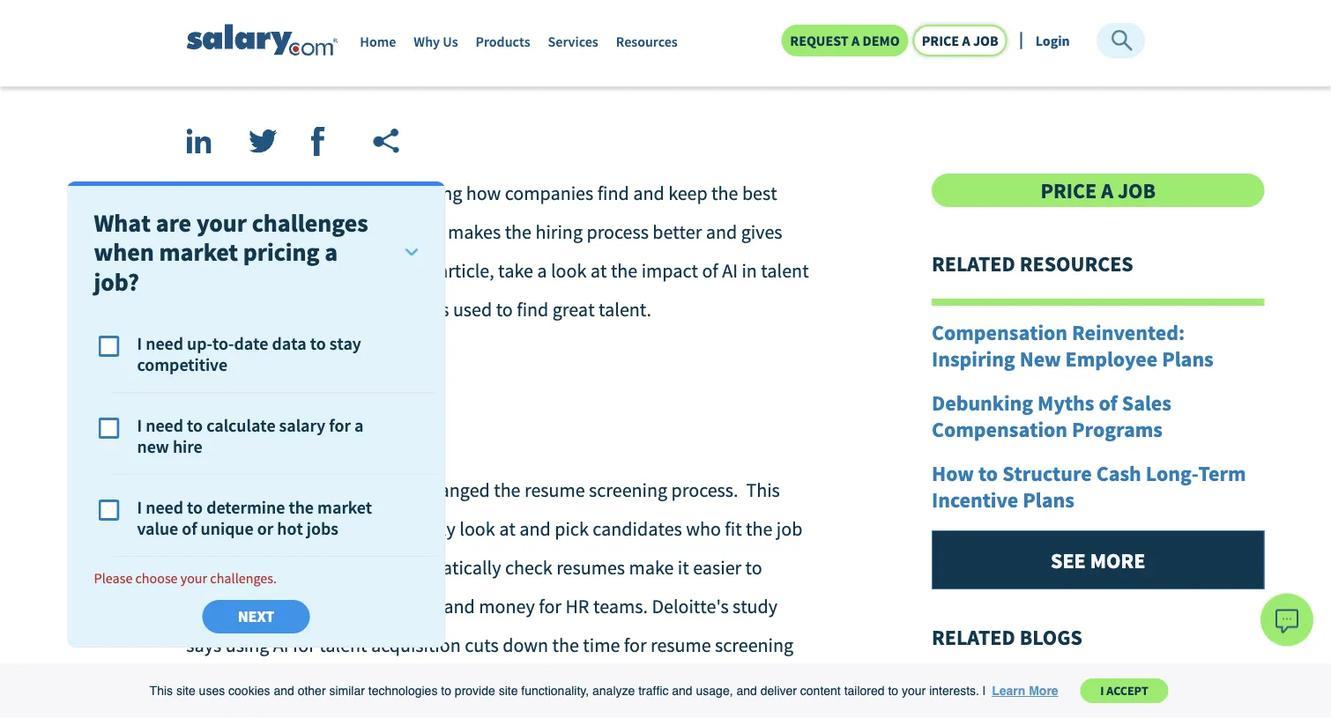 Task type: describe. For each thing, give the bounding box(es) containing it.
why
[[414, 33, 440, 51]]

programs
[[1072, 416, 1163, 443]]

1 horizontal spatial job
[[973, 32, 998, 49]]

using inside using ai in talent acquisition changed the resume screening process.  this approach helps recruiters quickly look at and pick candidates who fit the job requirements. tools that automatically check resumes make it easier to choose candidates, saving time and money for hr teams. deloitte's study says using ai for talent acquisition cuts down the time for resume screening by 70%, letting recruiters focus on more important things.
[[186, 478, 232, 502]]

pick
[[555, 517, 589, 541]]

price
[[1041, 177, 1097, 204]]

debunking myths of sales compensation programs link
[[932, 390, 1265, 443]]

and left the gives
[[706, 219, 737, 244]]

acquisition up jobs
[[326, 478, 416, 502]]

0 vertical spatial is
[[370, 181, 383, 205]]

request a demo link
[[781, 25, 909, 56]]

what
[[94, 207, 151, 238]]

approach
[[186, 517, 264, 541]]

cash
[[1096, 460, 1141, 487]]

|
[[983, 684, 986, 698]]

candidates inside using ai in talent acquisition changed the resume screening process.  this approach helps recruiters quickly look at and pick candidates who fit the job requirements. tools that automatically check resumes make it easier to choose candidates, saving time and money for hr teams. deloitte's study says using ai for talent acquisition cuts down the time for resume screening by 70%, letting recruiters focus on more important things.
[[593, 517, 682, 541]]

technologies
[[368, 684, 438, 698]]

your inside cookieconsent dialog
[[902, 684, 926, 698]]

price
[[922, 32, 959, 49]]

a inside what are your challenges when market pricing a job?
[[325, 237, 338, 268]]

using ai in talent acquisition changed the resume screening process.  this approach helps recruiters quickly look at and pick candidates who fit the job requirements. tools that automatically check resumes make it easier to choose candidates, saving time and money for hr teams. deloitte's study says using ai for talent acquisition cuts down the time for resume screening by 70%, letting recruiters focus on more important things.
[[186, 478, 803, 696]]

choose inside using ai in talent acquisition changed the resume screening process.  this approach helps recruiters quickly look at and pick candidates who fit the job requirements. tools that automatically check resumes make it easier to choose candidates, saving time and money for hr teams. deloitte's study says using ai for talent acquisition cuts down the time for resume screening by 70%, letting recruiters focus on more important things.
[[186, 594, 244, 618]]

this
[[404, 258, 434, 283]]

home link
[[360, 33, 396, 60]]

and left deliver
[[736, 684, 757, 698]]

value
[[137, 518, 178, 540]]

ai up unique
[[236, 478, 251, 502]]

cuts
[[465, 633, 499, 657]]

2 site from the left
[[499, 684, 518, 698]]

price a job
[[922, 32, 998, 49]]

more
[[1090, 548, 1145, 574]]

candidates,
[[248, 594, 343, 618]]

why us
[[414, 33, 458, 51]]

70%,
[[210, 672, 250, 696]]

talent up the similar
[[319, 633, 367, 657]]

0 horizontal spatial screening
[[589, 478, 667, 502]]

used
[[453, 297, 492, 321]]

to inside i need to calculate salary for a new hire
[[187, 415, 203, 437]]

services
[[548, 33, 598, 51]]

hire
[[173, 436, 202, 458]]

letting
[[254, 672, 306, 696]]

provide
[[455, 684, 495, 698]]

cookieconsent dialog
[[0, 664, 1331, 718]]

0 horizontal spatial find
[[517, 297, 549, 321]]

to inside using ai in talent acquisition changed the resume screening process.  this approach helps recruiters quickly look at and pick candidates who fit the job requirements. tools that automatically check resumes make it easier to choose candidates, saving time and money for hr teams. deloitte's study says using ai for talent acquisition cuts down the time for resume screening by 70%, letting recruiters focus on more important things.
[[745, 555, 762, 580]]

better
[[653, 219, 702, 244]]

request
[[790, 32, 849, 49]]

fit
[[725, 517, 742, 541]]

of inside debunking myths of sales compensation programs
[[1099, 390, 1118, 416]]

saving
[[347, 594, 399, 618]]

resources link
[[616, 33, 678, 60]]

price a job link
[[913, 25, 1007, 56]]

talent up the hot
[[275, 478, 323, 502]]

date
[[234, 333, 268, 355]]

products
[[476, 33, 530, 51]]

to inside i need up-to-date data to stay competitive
[[310, 333, 326, 355]]

what are your challenges when market pricing a job? document
[[67, 182, 446, 648]]

acquisition up challenges
[[277, 181, 367, 205]]

the up talent.
[[611, 258, 638, 283]]

0 vertical spatial recruiters
[[316, 517, 393, 541]]

us
[[443, 33, 458, 51]]

salary.com image
[[186, 24, 338, 57]]

to left "provide"
[[441, 684, 451, 698]]

job?
[[94, 266, 139, 297]]

important
[[511, 672, 593, 696]]

to right tailored
[[888, 684, 898, 698]]

home
[[360, 33, 396, 51]]

plans inside how to structure cash long-term incentive plans
[[1023, 487, 1074, 513]]

request a demo
[[790, 32, 900, 49]]

cookies
[[228, 684, 270, 698]]

for inside i need to calculate salary for a new hire
[[329, 415, 351, 437]]

salary
[[279, 415, 325, 437]]

talent.
[[599, 297, 652, 321]]

related blogs
[[932, 624, 1082, 651]]

money
[[479, 594, 535, 618]]

and down the automatically
[[444, 594, 475, 618]]

a inside i need to calculate salary for a new hire
[[354, 415, 364, 437]]

resumes
[[556, 555, 625, 580]]

see
[[1051, 548, 1086, 574]]

tailored
[[844, 684, 885, 698]]

ten
[[346, 297, 372, 321]]

inspiring
[[932, 346, 1015, 372]]

this inside cookieconsent dialog
[[149, 684, 173, 698]]

unique
[[201, 518, 254, 540]]

focus
[[392, 672, 435, 696]]

interests.
[[929, 684, 979, 698]]

ai right impact
[[722, 258, 738, 283]]

the inside i need to determine the market value of unique or hot jobs
[[289, 497, 314, 519]]

resume
[[186, 385, 275, 418]]

who
[[686, 517, 721, 541]]

by
[[186, 672, 206, 696]]

content
[[800, 684, 841, 698]]

candidates inside ai in talent acquisition is changing how companies find and keep the best people. using advanced tools, it makes the hiring process better and gives candidates a good time. in this article, take a look at the impact of ai in talent acquisition and the ten ways it is used to find great talent.
[[186, 258, 276, 283]]

the up take at left
[[505, 219, 532, 244]]

article,
[[438, 258, 494, 283]]

people.
[[186, 219, 247, 244]]

structure
[[1002, 460, 1092, 487]]

are
[[156, 207, 191, 238]]

price a job link
[[932, 174, 1265, 207]]

learn
[[992, 684, 1025, 698]]

or
[[257, 518, 273, 540]]

the left ten
[[315, 297, 342, 321]]

stay
[[330, 333, 361, 355]]

for up things.
[[624, 633, 647, 657]]

your for are
[[196, 207, 247, 238]]

myths
[[1038, 390, 1094, 416]]

advanced
[[301, 219, 380, 244]]

a left good
[[280, 258, 290, 283]]

learn more button
[[989, 678, 1061, 704]]

ai in talent acquisition is changing how companies find and keep the best people. using advanced tools, it makes the hiring process better and gives candidates a good time. in this article, take a look at the impact of ai in talent acquisition and the ten ways it is used to find great talent.
[[186, 181, 809, 321]]

1 vertical spatial time
[[583, 633, 620, 657]]

long-
[[1146, 460, 1198, 487]]

time. in
[[339, 258, 400, 283]]

new
[[137, 436, 169, 458]]

things.
[[597, 672, 652, 696]]

data
[[272, 333, 306, 355]]

how to structure cash long-term incentive plans
[[932, 460, 1246, 513]]

more
[[1029, 684, 1058, 698]]

more
[[464, 672, 507, 696]]

changed
[[420, 478, 490, 502]]

need for hire
[[146, 415, 183, 437]]

please
[[94, 570, 133, 587]]

how
[[932, 460, 974, 487]]

job
[[1118, 177, 1156, 204]]

make
[[629, 555, 674, 580]]

how to structure cash long-term incentive plans link
[[932, 460, 1265, 513]]

compensation reinvented: inspiring new employee plans
[[932, 319, 1214, 372]]

compensation inside debunking myths of sales compensation programs
[[932, 416, 1068, 443]]

login link
[[1035, 32, 1070, 49]]

talent down the gives
[[761, 258, 809, 283]]

other
[[298, 684, 326, 698]]

i for i need to calculate salary for a new hire
[[137, 415, 142, 437]]

and left keep
[[633, 181, 664, 205]]

and left "other"
[[274, 684, 294, 698]]

a right price
[[962, 32, 970, 49]]

pricing
[[243, 237, 320, 268]]

resources
[[616, 33, 678, 51]]

0 horizontal spatial resume
[[524, 478, 585, 502]]

to inside how to structure cash long-term incentive plans
[[978, 460, 998, 487]]

price a job
[[1041, 177, 1156, 204]]

the left best at the right top
[[711, 181, 738, 205]]

the right changed
[[494, 478, 521, 502]]

acquisition up to-
[[186, 297, 276, 321]]



Task type: locate. For each thing, give the bounding box(es) containing it.
in up "or"
[[255, 478, 271, 502]]

0 horizontal spatial of
[[182, 518, 197, 540]]

1 related from the top
[[932, 250, 1015, 277]]

i left accept
[[1100, 683, 1104, 699]]

0 vertical spatial choose
[[135, 570, 178, 587]]

0 vertical spatial using
[[251, 219, 297, 244]]

1 vertical spatial recruiters
[[310, 672, 388, 696]]

using inside ai in talent acquisition is changing how companies find and keep the best people. using advanced tools, it makes the hiring process better and gives candidates a good time. in this article, take a look at the impact of ai in talent acquisition and the ten ways it is used to find great talent.
[[251, 219, 297, 244]]

to left calculate
[[187, 415, 203, 437]]

i for i accept
[[1100, 683, 1104, 699]]

ai right using
[[273, 633, 289, 657]]

resume up pick
[[524, 478, 585, 502]]

0 vertical spatial your
[[196, 207, 247, 238]]

job inside using ai in talent acquisition changed the resume screening process.  this approach helps recruiters quickly look at and pick candidates who fit the job requirements. tools that automatically check resumes make it easier to choose candidates, saving time and money for hr teams. deloitte's study says using ai for talent acquisition cuts down the time for resume screening by 70%, letting recruiters focus on more important things.
[[776, 517, 803, 541]]

0 vertical spatial market
[[159, 237, 238, 268]]

0 horizontal spatial choose
[[135, 570, 178, 587]]

find up process
[[597, 181, 629, 205]]

1 vertical spatial compensation
[[932, 416, 1068, 443]]

at inside using ai in talent acquisition changed the resume screening process.  this approach helps recruiters quickly look at and pick candidates who fit the job requirements. tools that automatically check resumes make it easier to choose candidates, saving time and money for hr teams. deloitte's study says using ai for talent acquisition cuts down the time for resume screening by 70%, letting recruiters focus on more important things.
[[499, 517, 516, 541]]

compensation inside compensation reinvented: inspiring new employee plans
[[932, 319, 1068, 346]]

is left the used
[[436, 297, 449, 321]]

1 horizontal spatial choose
[[186, 594, 244, 618]]

of inside ai in talent acquisition is changing how companies find and keep the best people. using advanced tools, it makes the hiring process better and gives candidates a good time. in this article, take a look at the impact of ai in talent acquisition and the ten ways it is used to find great talent.
[[702, 258, 718, 283]]

i left hire on the bottom left of the page
[[137, 415, 142, 437]]

up-
[[187, 333, 212, 355]]

1 vertical spatial job
[[776, 517, 803, 541]]

1 horizontal spatial using
[[251, 219, 297, 244]]

i inside i need up-to-date data to stay competitive
[[137, 333, 142, 355]]

the right down in the bottom of the page
[[552, 633, 579, 657]]

need inside i need to calculate salary for a new hire
[[146, 415, 183, 437]]

market for the
[[317, 497, 372, 519]]

to right easier
[[745, 555, 762, 580]]

a right salary
[[354, 415, 364, 437]]

look inside using ai in talent acquisition changed the resume screening process.  this approach helps recruiters quickly look at and pick candidates who fit the job requirements. tools that automatically check resumes make it easier to choose candidates, saving time and money for hr teams. deloitte's study says using ai for talent acquisition cuts down the time for resume screening by 70%, letting recruiters focus on more important things.
[[460, 517, 495, 541]]

1 horizontal spatial at
[[590, 258, 607, 283]]

0 horizontal spatial market
[[159, 237, 238, 268]]

a
[[852, 32, 860, 49], [962, 32, 970, 49], [325, 237, 338, 268], [280, 258, 290, 283], [537, 258, 547, 283], [354, 415, 364, 437]]

of
[[702, 258, 718, 283], [1099, 390, 1118, 416], [182, 518, 197, 540]]

2 horizontal spatial in
[[742, 258, 757, 283]]

this inside using ai in talent acquisition changed the resume screening process.  this approach helps recruiters quickly look at and pick candidates who fit the job requirements. tools that automatically check resumes make it easier to choose candidates, saving time and money for hr teams. deloitte's study says using ai for talent acquisition cuts down the time for resume screening by 70%, letting recruiters focus on more important things.
[[746, 478, 780, 502]]

recruiters up that
[[316, 517, 393, 541]]

please choose your challenges.
[[94, 570, 277, 587]]

plans up sales
[[1162, 346, 1214, 372]]

0 vertical spatial this
[[746, 478, 780, 502]]

your right "are" at the left top
[[196, 207, 247, 238]]

related for related blogs
[[932, 624, 1015, 651]]

reinvented:
[[1072, 319, 1185, 346]]

0 vertical spatial candidates
[[186, 258, 276, 283]]

1 vertical spatial find
[[517, 297, 549, 321]]

0 vertical spatial in
[[206, 181, 221, 205]]

is left changing
[[370, 181, 383, 205]]

a
[[1101, 177, 1113, 204]]

0 vertical spatial time
[[403, 594, 440, 618]]

1 vertical spatial screening
[[715, 633, 794, 657]]

compensation up the how
[[932, 416, 1068, 443]]

to
[[496, 297, 513, 321], [310, 333, 326, 355], [187, 415, 203, 437], [978, 460, 998, 487], [187, 497, 203, 519], [745, 555, 762, 580], [441, 684, 451, 698], [888, 684, 898, 698]]

ai
[[186, 181, 202, 205], [722, 258, 738, 283], [236, 478, 251, 502], [273, 633, 289, 657]]

to inside i need to determine the market value of unique or hot jobs
[[187, 497, 203, 519]]

when
[[94, 237, 154, 268]]

at inside ai in talent acquisition is changing how companies find and keep the best people. using advanced tools, it makes the hiring process better and gives candidates a good time. in this article, take a look at the impact of ai in talent acquisition and the ten ways it is used to find great talent.
[[590, 258, 607, 283]]

1 need from the top
[[146, 333, 183, 355]]

i need up-to-date data to stay competitive
[[137, 333, 361, 376]]

0 vertical spatial of
[[702, 258, 718, 283]]

1 horizontal spatial site
[[499, 684, 518, 698]]

hiring
[[535, 219, 583, 244]]

2 vertical spatial it
[[678, 555, 689, 580]]

job right price
[[973, 32, 998, 49]]

resume screening
[[186, 385, 390, 418]]

i for i need up-to-date data to stay competitive
[[137, 333, 142, 355]]

using up good
[[251, 219, 297, 244]]

1 horizontal spatial screening
[[715, 633, 794, 657]]

debunking
[[932, 390, 1033, 416]]

a left demo
[[852, 32, 860, 49]]

compensation reinvented: inspiring new employee plans link
[[932, 319, 1265, 372]]

2 vertical spatial your
[[902, 684, 926, 698]]

1 horizontal spatial find
[[597, 181, 629, 205]]

helps
[[268, 517, 312, 541]]

it right make at bottom
[[678, 555, 689, 580]]

ai up "are" at the left top
[[186, 181, 202, 205]]

0 vertical spatial plans
[[1162, 346, 1214, 372]]

0 vertical spatial at
[[590, 258, 607, 283]]

0 vertical spatial compensation
[[932, 319, 1068, 346]]

1 horizontal spatial market
[[317, 497, 372, 519]]

screening down study on the right bottom of the page
[[715, 633, 794, 657]]

a right take at left
[[537, 258, 547, 283]]

easier
[[693, 555, 742, 580]]

competitive
[[137, 354, 227, 376]]

2 vertical spatial need
[[146, 497, 183, 519]]

1 vertical spatial related
[[932, 624, 1015, 651]]

find left great
[[517, 297, 549, 321]]

1 vertical spatial candidates
[[593, 517, 682, 541]]

0 vertical spatial resume
[[524, 478, 585, 502]]

using
[[225, 633, 269, 657]]

using
[[251, 219, 297, 244], [186, 478, 232, 502]]

2 vertical spatial in
[[255, 478, 271, 502]]

1 vertical spatial resume
[[651, 633, 711, 657]]

at down process
[[590, 258, 607, 283]]

need for unique
[[146, 497, 183, 519]]

market inside what are your challenges when market pricing a job?
[[159, 237, 238, 268]]

find
[[597, 181, 629, 205], [517, 297, 549, 321]]

plans inside compensation reinvented: inspiring new employee plans
[[1162, 346, 1214, 372]]

need down the competitive
[[146, 415, 183, 437]]

to left stay
[[310, 333, 326, 355]]

1 horizontal spatial plans
[[1162, 346, 1214, 372]]

0 horizontal spatial at
[[499, 517, 516, 541]]

time down teams.
[[583, 633, 620, 657]]

1 horizontal spatial in
[[255, 478, 271, 502]]

0 vertical spatial look
[[551, 258, 586, 283]]

keep
[[668, 181, 708, 205]]

jobs
[[307, 518, 338, 540]]

0 vertical spatial need
[[146, 333, 183, 355]]

1 vertical spatial plans
[[1023, 487, 1074, 513]]

screening
[[589, 478, 667, 502], [715, 633, 794, 657]]

it inside using ai in talent acquisition changed the resume screening process.  this approach helps recruiters quickly look at and pick candidates who fit the job requirements. tools that automatically check resumes make it easier to choose candidates, saving time and money for hr teams. deloitte's study says using ai for talent acquisition cuts down the time for resume screening by 70%, letting recruiters focus on more important things.
[[678, 555, 689, 580]]

1 vertical spatial at
[[499, 517, 516, 541]]

i need to determine the market value of unique or hot jobs
[[137, 497, 372, 540]]

for down the candidates,
[[293, 633, 315, 657]]

0 horizontal spatial candidates
[[186, 258, 276, 283]]

1 vertical spatial your
[[181, 570, 207, 587]]

on
[[439, 672, 460, 696]]

a left time. in
[[325, 237, 338, 268]]

deloitte's
[[652, 594, 729, 618]]

for right salary
[[329, 415, 351, 437]]

acquisition up focus
[[371, 633, 461, 657]]

i down new
[[137, 497, 142, 519]]

deliver
[[760, 684, 797, 698]]

in inside using ai in talent acquisition changed the resume screening process.  this approach helps recruiters quickly look at and pick candidates who fit the job requirements. tools that automatically check resumes make it easier to choose candidates, saving time and money for hr teams. deloitte's study says using ai for talent acquisition cuts down the time for resume screening by 70%, letting recruiters focus on more important things.
[[255, 478, 271, 502]]

1 vertical spatial is
[[436, 297, 449, 321]]

look up great
[[551, 258, 586, 283]]

2 compensation from the top
[[932, 416, 1068, 443]]

candidates down people.
[[186, 258, 276, 283]]

0 vertical spatial it
[[433, 219, 444, 244]]

0 horizontal spatial plans
[[1023, 487, 1074, 513]]

compensation
[[932, 319, 1068, 346], [932, 416, 1068, 443]]

your for choose
[[181, 570, 207, 587]]

site
[[176, 684, 195, 698], [499, 684, 518, 698]]

for left hr
[[539, 594, 561, 618]]

1 horizontal spatial of
[[702, 258, 718, 283]]

analyze
[[592, 684, 635, 698]]

2 vertical spatial of
[[182, 518, 197, 540]]

1 compensation from the top
[[932, 319, 1068, 346]]

term
[[1198, 460, 1246, 487]]

for
[[329, 415, 351, 437], [539, 594, 561, 618], [293, 633, 315, 657], [624, 633, 647, 657]]

plans up the see
[[1023, 487, 1074, 513]]

1 vertical spatial look
[[460, 517, 495, 541]]

choose right please
[[135, 570, 178, 587]]

and up data
[[280, 297, 311, 321]]

0 horizontal spatial is
[[370, 181, 383, 205]]

automatically
[[389, 555, 501, 580]]

search image
[[1110, 28, 1134, 53]]

market inside i need to determine the market value of unique or hot jobs
[[317, 497, 372, 519]]

market for when
[[159, 237, 238, 268]]

2 horizontal spatial of
[[1099, 390, 1118, 416]]

i inside i need to determine the market value of unique or hot jobs
[[137, 497, 142, 519]]

what are your challenges when market pricing a job?
[[94, 207, 368, 297]]

1 horizontal spatial time
[[583, 633, 620, 657]]

to-
[[212, 333, 234, 355]]

0 horizontal spatial look
[[460, 517, 495, 541]]

compensation up debunking
[[932, 319, 1068, 346]]

related for related resources
[[932, 250, 1015, 277]]

1 vertical spatial this
[[149, 684, 173, 698]]

see more link
[[932, 531, 1265, 590]]

need left up-
[[146, 333, 183, 355]]

resume down deloitte's
[[651, 633, 711, 657]]

similar
[[329, 684, 365, 698]]

look inside ai in talent acquisition is changing how companies find and keep the best people. using advanced tools, it makes the hiring process better and gives candidates a good time. in this article, take a look at the impact of ai in talent acquisition and the ten ways it is used to find great talent.
[[551, 258, 586, 283]]

to right value
[[187, 497, 203, 519]]

site left uses
[[176, 684, 195, 698]]

choose inside the what are your challenges when market pricing a job? document
[[135, 570, 178, 587]]

i inside i need to calculate salary for a new hire
[[137, 415, 142, 437]]

0 horizontal spatial site
[[176, 684, 195, 698]]

1 horizontal spatial candidates
[[593, 517, 682, 541]]

it right tools, at the left of page
[[433, 219, 444, 244]]

1 vertical spatial need
[[146, 415, 183, 437]]

to right the used
[[496, 297, 513, 321]]

and right traffic
[[672, 684, 693, 698]]

new
[[1020, 346, 1061, 372]]

0 horizontal spatial this
[[149, 684, 173, 698]]

1 horizontal spatial is
[[436, 297, 449, 321]]

0 vertical spatial job
[[973, 32, 998, 49]]

i accept button
[[1080, 679, 1168, 704]]

2 need from the top
[[146, 415, 183, 437]]

2 related from the top
[[932, 624, 1015, 651]]

in up people.
[[206, 181, 221, 205]]

job right fit
[[776, 517, 803, 541]]

3 need from the top
[[146, 497, 183, 519]]

the right fit
[[746, 517, 773, 541]]

your left the interests.
[[902, 684, 926, 698]]

of left sales
[[1099, 390, 1118, 416]]

related resources
[[932, 250, 1133, 277]]

how
[[466, 181, 501, 205]]

your left challenges.
[[181, 570, 207, 587]]

recruiters
[[316, 517, 393, 541], [310, 672, 388, 696]]

take
[[498, 258, 533, 283]]

candidates up make at bottom
[[593, 517, 682, 541]]

1 vertical spatial in
[[742, 258, 757, 283]]

companies
[[505, 181, 593, 205]]

0 horizontal spatial job
[[776, 517, 803, 541]]

market right the hot
[[317, 497, 372, 519]]

i for i need to determine the market value of unique or hot jobs
[[137, 497, 142, 519]]

market
[[159, 237, 238, 268], [317, 497, 372, 519]]

i need to calculate salary for a new hire
[[137, 415, 364, 458]]

hot
[[277, 518, 303, 540]]

1 horizontal spatial look
[[551, 258, 586, 283]]

need for competitive
[[146, 333, 183, 355]]

need inside i need up-to-date data to stay competitive
[[146, 333, 183, 355]]

traffic
[[638, 684, 669, 698]]

i inside button
[[1100, 683, 1104, 699]]

debunking myths of sales compensation programs
[[932, 390, 1171, 443]]

to inside ai in talent acquisition is changing how companies find and keep the best people. using advanced tools, it makes the hiring process better and gives candidates a good time. in this article, take a look at the impact of ai in talent acquisition and the ten ways it is used to find great talent.
[[496, 297, 513, 321]]

0 horizontal spatial in
[[206, 181, 221, 205]]

that
[[351, 555, 385, 580]]

1 vertical spatial choose
[[186, 594, 244, 618]]

of inside i need to determine the market value of unique or hot jobs
[[182, 518, 197, 540]]

of right impact
[[702, 258, 718, 283]]

need inside i need to determine the market value of unique or hot jobs
[[146, 497, 183, 519]]

your inside what are your challenges when market pricing a job?
[[196, 207, 247, 238]]

and left pick
[[519, 517, 551, 541]]

0 vertical spatial screening
[[589, 478, 667, 502]]

this site uses cookies and other similar technologies to provide site functionality, analyze traffic and usage, and deliver content tailored to your interests. | learn more
[[149, 684, 1058, 698]]

time down the automatically
[[403, 594, 440, 618]]

1 horizontal spatial resume
[[651, 633, 711, 657]]

market right "when" at the left
[[159, 237, 238, 268]]

using up approach
[[186, 478, 232, 502]]

need down new
[[146, 497, 183, 519]]

screening
[[280, 385, 390, 418]]

calculate
[[206, 415, 275, 437]]

the right "or"
[[289, 497, 314, 519]]

your
[[196, 207, 247, 238], [181, 570, 207, 587], [902, 684, 926, 698]]

1 horizontal spatial this
[[746, 478, 780, 502]]

choose down challenges.
[[186, 594, 244, 618]]

0 horizontal spatial time
[[403, 594, 440, 618]]

0 horizontal spatial using
[[186, 478, 232, 502]]

1 site from the left
[[176, 684, 195, 698]]

i left up-
[[137, 333, 142, 355]]

in down the gives
[[742, 258, 757, 283]]

1 vertical spatial of
[[1099, 390, 1118, 416]]

site right "provide"
[[499, 684, 518, 698]]

why us link
[[414, 33, 458, 60]]

0 vertical spatial related
[[932, 250, 1015, 277]]

job
[[973, 32, 998, 49], [776, 517, 803, 541]]

1 vertical spatial market
[[317, 497, 372, 519]]

at
[[590, 258, 607, 283], [499, 517, 516, 541]]

teams.
[[593, 594, 648, 618]]

at up check
[[499, 517, 516, 541]]

incentive
[[932, 487, 1018, 513]]

talent up people.
[[225, 181, 273, 205]]

0 vertical spatial find
[[597, 181, 629, 205]]

1 vertical spatial using
[[186, 478, 232, 502]]

1 vertical spatial it
[[421, 297, 432, 321]]

login
[[1035, 32, 1070, 49]]

gives
[[741, 219, 782, 244]]

of right value
[[182, 518, 197, 540]]

it right ways
[[421, 297, 432, 321]]

to right the how
[[978, 460, 998, 487]]

recruiters left focus
[[310, 672, 388, 696]]

requirements.
[[186, 555, 300, 580]]

screening up make at bottom
[[589, 478, 667, 502]]

check
[[505, 555, 552, 580]]

good
[[294, 258, 335, 283]]

i accept
[[1100, 683, 1148, 699]]

look down changed
[[460, 517, 495, 541]]



Task type: vqa. For each thing, say whether or not it's contained in the screenshot.
'a' related to salesperson
no



